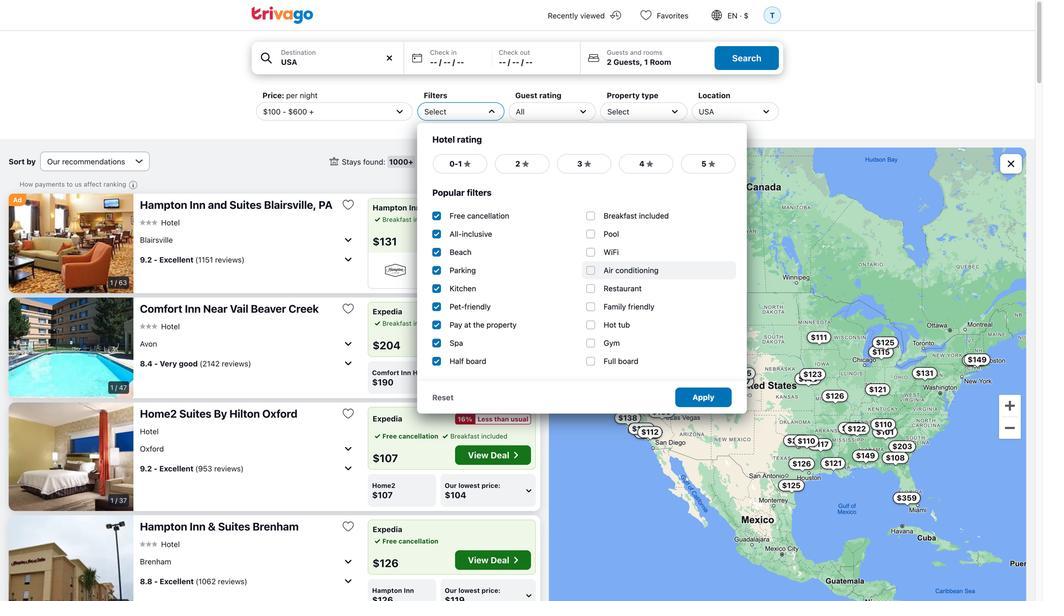 Task type: describe. For each thing, give the bounding box(es) containing it.
Free cancellation checkbox
[[432, 211, 441, 220]]

$110 $359
[[875, 420, 917, 503]]

1 horizontal spatial $149 button
[[964, 354, 991, 366]]

$149 for leftmost $149 button
[[856, 451, 875, 460]]

rooms
[[644, 49, 663, 56]]

1 vertical spatial $121
[[825, 459, 842, 468]]

en · $ button
[[702, 0, 762, 30]]

$101
[[877, 428, 894, 437]]

$151
[[966, 356, 984, 365]]

select for filters
[[424, 107, 447, 116]]

view deal button for $131
[[455, 229, 531, 248]]

view for $126
[[468, 555, 489, 565]]

hampton inn button
[[368, 579, 436, 601]]

than
[[494, 415, 509, 423]]

8.4
[[140, 359, 152, 368]]

0 horizontal spatial $149 button
[[853, 450, 879, 462]]

5
[[702, 159, 707, 168]]

to
[[67, 180, 73, 188]]

2 expedia from the top
[[373, 414, 402, 423]]

stays found: 1000+
[[342, 157, 413, 166]]

inn inside "button"
[[190, 520, 206, 533]]

$138 button
[[615, 412, 641, 424]]

$109
[[652, 407, 671, 416]]

included for the bottommost the breakfast included button
[[481, 432, 508, 440]]

0 vertical spatial $121
[[869, 385, 887, 394]]

$268 button
[[784, 435, 811, 447]]

WiFi checkbox
[[587, 248, 595, 257]]

check in -- / -- / --
[[430, 49, 464, 66]]

board for full board
[[618, 357, 639, 366]]

hampton inn & suites brenham button
[[140, 520, 333, 533]]

3
[[578, 159, 583, 168]]

0 vertical spatial hampton inn
[[373, 203, 421, 212]]

usual
[[511, 415, 529, 423]]

0 vertical spatial free cancellation
[[450, 211, 509, 220]]

price: for $107
[[482, 482, 501, 489]]

our for $204
[[445, 369, 457, 377]]

how payments to us affect ranking
[[20, 180, 126, 188]]

blairsville button
[[140, 231, 355, 249]]

0 vertical spatial $204
[[373, 339, 401, 352]]

pay inside button
[[452, 216, 463, 223]]

1 vertical spatial breakfast included button
[[373, 319, 440, 328]]

gym
[[604, 339, 620, 348]]

home2 for home2 suites by hilton oxford
[[140, 407, 177, 420]]

$108 button
[[882, 452, 909, 464]]

all-
[[450, 230, 462, 238]]

en · $
[[728, 11, 749, 20]]

wifi
[[604, 248, 619, 257]]

included for the top the breakfast included button
[[413, 216, 440, 223]]

1 vertical spatial pay
[[450, 320, 462, 329]]

325
[[524, 157, 539, 166]]

pay at the property inside button
[[452, 216, 510, 223]]

our inside button
[[445, 587, 457, 594]]

location
[[699, 91, 731, 100]]

recently viewed button
[[535, 0, 631, 30]]

home2 suites by hilton oxford button
[[140, 407, 333, 421]]

Pet-friendly checkbox
[[432, 302, 441, 311]]

pet-friendly
[[450, 302, 491, 311]]

brenham button
[[140, 553, 355, 570]]

$123
[[804, 370, 822, 379]]

reset button
[[432, 393, 454, 402]]

$131 inside button
[[916, 369, 934, 378]]

0 vertical spatial free
[[450, 211, 465, 220]]

1 for home2 suites by hilton oxford
[[111, 497, 114, 504]]

Full board checkbox
[[587, 357, 595, 366]]

hampton inn and suites blairsville, pa button
[[140, 198, 333, 212]]

lowest for $107
[[459, 482, 480, 489]]

beaver
[[251, 302, 286, 315]]

$112
[[641, 428, 659, 437]]

$107 inside home2 $107
[[372, 490, 393, 500]]

2 at from the top
[[464, 320, 471, 329]]

0 vertical spatial $126 button
[[822, 390, 848, 402]]

how payments to us affect ranking button
[[20, 180, 140, 192]]

$117 button
[[808, 439, 833, 450]]

1 horizontal spatial $110 button
[[871, 419, 896, 431]]

$187 button
[[728, 375, 754, 387]]

1 vertical spatial the
[[473, 320, 485, 329]]

deal for $126
[[491, 555, 510, 565]]

$101 button
[[873, 426, 898, 438]]

hampton inn image
[[373, 263, 418, 278]]

9.2 for home2 suites by hilton oxford
[[140, 464, 152, 473]]

view deal for $107
[[468, 450, 510, 460]]

comfort for comfort inn hotels $190
[[372, 369, 399, 377]]

$110 for $110
[[798, 436, 816, 445]]

reviews) for by
[[214, 464, 244, 473]]

hotel rating
[[432, 134, 482, 145]]

$122
[[848, 424, 866, 433]]

Parking checkbox
[[432, 266, 441, 275]]

board for half board
[[466, 357, 486, 366]]

breakfast for the bottommost the breakfast included button
[[450, 432, 480, 440]]

favorites
[[657, 11, 689, 20]]

per
[[286, 91, 298, 100]]

$203 button
[[889, 441, 916, 453]]

stays
[[342, 157, 361, 166]]

0 horizontal spatial $126
[[373, 557, 399, 569]]

1 vertical spatial $121 button
[[821, 457, 846, 469]]

comfort inn near vail beaver creek
[[140, 302, 319, 315]]

guest rating
[[515, 91, 562, 100]]

1 vertical spatial property
[[487, 320, 517, 329]]

1 / 47
[[110, 384, 127, 392]]

Half board checkbox
[[432, 357, 441, 366]]

$159 button
[[607, 320, 634, 332]]

very
[[160, 359, 177, 368]]

suites for and
[[230, 198, 262, 211]]

$204 inside button
[[719, 376, 740, 385]]

9.2 - excellent (953 reviews)
[[140, 464, 244, 473]]

beach
[[450, 248, 472, 257]]

guests and rooms 2 guests, 1 room
[[607, 49, 671, 66]]

$239
[[638, 428, 658, 437]]

1 vertical spatial suites
[[179, 407, 211, 420]]

2 inside 2 button
[[516, 159, 520, 168]]

suites for &
[[218, 520, 250, 533]]

full
[[604, 357, 616, 366]]

0 horizontal spatial $126 button
[[789, 458, 815, 470]]

ad button
[[9, 194, 26, 206]]

$112 button
[[638, 426, 663, 438]]

the inside button
[[472, 216, 482, 223]]

comfort inn near vail beaver creek button
[[140, 302, 333, 316]]

property type
[[607, 91, 659, 100]]

2 vertical spatial breakfast included button
[[441, 431, 508, 441]]

deal for $107
[[491, 450, 510, 460]]

friendly for pet-friendly
[[465, 302, 491, 311]]

breakfast for middle the breakfast included button
[[383, 320, 412, 327]]

$100 - $600 +
[[263, 107, 314, 116]]

0 vertical spatial $111 button
[[807, 331, 831, 343]]

$190 for comfort inn hotels $190
[[372, 377, 394, 387]]

1 hotel button from the top
[[140, 218, 180, 227]]

1 vertical spatial $107
[[373, 452, 398, 464]]

expedia for $126
[[373, 525, 402, 534]]

reviews) for &
[[218, 577, 247, 586]]

8.8 - excellent (1062 reviews)
[[140, 577, 247, 586]]

and inside button
[[208, 198, 227, 211]]

hampton inn & suites brenham
[[140, 520, 299, 533]]

home2 for home2 $107
[[372, 482, 396, 489]]

$115
[[873, 348, 890, 357]]

sites
[[467, 157, 484, 166]]

view deal for $126
[[468, 555, 510, 565]]

oxford inside button
[[262, 407, 298, 420]]

t button
[[762, 0, 784, 30]]

air conditioning
[[604, 266, 659, 275]]

1 / 63
[[110, 279, 127, 287]]

1 vertical spatial hampton inn
[[425, 259, 464, 267]]

Kitchen checkbox
[[432, 284, 441, 293]]

Spa checkbox
[[432, 339, 441, 347]]

breakfast included down less
[[450, 432, 508, 440]]

63
[[119, 279, 127, 287]]

2 inside 'guests and rooms 2 guests, 1 room'
[[607, 58, 612, 66]]

guest
[[515, 91, 538, 100]]

oxford inside button
[[140, 444, 164, 453]]

0-1 button
[[432, 154, 488, 174]]

apply button
[[676, 388, 732, 407]]

1 inside 'guests and rooms 2 guests, 1 room'
[[644, 58, 648, 66]]

1 vertical spatial $125 button
[[779, 480, 805, 492]]

Family friendly checkbox
[[587, 302, 595, 311]]

0 horizontal spatial $131
[[373, 235, 397, 248]]

0 horizontal spatial $111 button
[[602, 351, 626, 363]]

$359
[[897, 494, 917, 503]]

breakfast for the top the breakfast included button
[[383, 216, 412, 223]]

$138
[[618, 413, 638, 422]]

$204 button
[[716, 375, 743, 387]]

0 vertical spatial cancellation
[[467, 211, 509, 220]]

$149 for $149 button to the right
[[968, 355, 987, 364]]

brenham inside brenham button
[[140, 557, 171, 566]]

1 vertical spatial pay at the property
[[450, 320, 517, 329]]

(1151
[[195, 255, 213, 264]]

$110 for $110 $359
[[875, 420, 893, 429]]

included for middle the breakfast included button
[[413, 320, 440, 327]]

1 vertical spatial $110 button
[[794, 435, 819, 447]]

spa
[[450, 339, 463, 348]]

filters
[[467, 187, 492, 198]]

check for check in -- / -- / --
[[430, 49, 450, 56]]

lowest for $204
[[459, 369, 480, 377]]

night
[[300, 91, 318, 100]]

sort
[[9, 157, 25, 166]]

0 horizontal spatial $125
[[782, 481, 801, 490]]

2 vertical spatial free cancellation
[[383, 537, 439, 545]]

tub
[[619, 320, 630, 329]]

rating for guest rating
[[539, 91, 562, 100]]

$100
[[263, 107, 281, 116]]

expedia for $204
[[373, 307, 402, 316]]

16%
[[458, 415, 472, 423]]

half
[[450, 357, 464, 366]]

breakfast included up pool
[[604, 211, 669, 220]]

friendly for family friendly
[[628, 302, 655, 311]]

1 / 37
[[111, 497, 127, 504]]



Task type: vqa. For each thing, say whether or not it's contained in the screenshot.
field
no



Task type: locate. For each thing, give the bounding box(es) containing it.
1 inside 'button'
[[458, 159, 462, 168]]

check for check out -- / -- / --
[[499, 49, 518, 56]]

1 free cancellation button from the top
[[373, 431, 439, 441]]

1 horizontal spatial $190
[[445, 377, 466, 387]]

expedia down home2 $107
[[373, 525, 402, 534]]

+
[[309, 107, 314, 116]]

$110 inside button
[[798, 436, 816, 445]]

$121 button down $115 button
[[866, 384, 891, 396]]

$111 down gym
[[605, 352, 622, 361]]

3 expedia from the top
[[373, 525, 402, 534]]

map region
[[549, 148, 1027, 601]]

Destination search field
[[281, 56, 397, 68]]

free cancellation up inclusive
[[450, 211, 509, 220]]

0 vertical spatial view deal
[[468, 233, 510, 244]]

deal down than
[[491, 450, 510, 460]]

$111 for the top $111 button
[[811, 333, 828, 342]]

0 horizontal spatial $125 button
[[779, 480, 805, 492]]

0 horizontal spatial board
[[466, 357, 486, 366]]

expect up "kitchen" option
[[425, 274, 446, 282]]

apply
[[693, 393, 715, 402]]

popular
[[432, 187, 465, 198]]

$104
[[632, 424, 651, 433], [445, 490, 466, 500]]

suites inside "button"
[[218, 520, 250, 533]]

check left the "out"
[[499, 49, 518, 56]]

creek
[[289, 302, 319, 315]]

free cancellation button down reset button
[[373, 431, 439, 441]]

deal up our lowest price: button
[[491, 555, 510, 565]]

$110
[[875, 420, 893, 429], [798, 436, 816, 445]]

0 vertical spatial $107
[[842, 424, 860, 433]]

board right full
[[618, 357, 639, 366]]

hampton inn
[[373, 203, 421, 212], [425, 259, 464, 267], [372, 587, 414, 594]]

1 horizontal spatial $111 button
[[807, 331, 831, 343]]

kitchen
[[450, 284, 476, 293]]

at inside pay at the property button
[[464, 216, 470, 223]]

0 vertical spatial home2
[[140, 407, 177, 420]]

select down filters
[[424, 107, 447, 116]]

pay up spa
[[450, 320, 462, 329]]

board up our lowest price: $190
[[466, 357, 486, 366]]

hampton inn & suites brenham, (brenham, usa) image
[[9, 515, 133, 601]]

expedia down hampton inn image
[[373, 307, 402, 316]]

(2142
[[200, 359, 220, 368]]

1 vertical spatial $110
[[798, 436, 816, 445]]

$107
[[842, 424, 860, 433], [373, 452, 398, 464], [372, 490, 393, 500]]

1 vertical spatial $204
[[719, 376, 740, 385]]

pay at the property
[[452, 216, 510, 223], [450, 320, 517, 329]]

0 horizontal spatial brenham
[[140, 557, 171, 566]]

comfort left the hotels
[[372, 369, 399, 377]]

1 vertical spatial 9.2
[[140, 464, 152, 473]]

1 vertical spatial and
[[208, 198, 227, 211]]

viewed
[[580, 11, 605, 20]]

0 vertical spatial brenham
[[253, 520, 299, 533]]

excellent for &
[[160, 577, 194, 586]]

0 vertical spatial free cancellation button
[[373, 431, 439, 441]]

1 horizontal spatial $204
[[719, 376, 740, 385]]

inn
[[190, 198, 206, 211], [409, 203, 421, 212], [455, 259, 464, 267], [185, 302, 201, 315], [401, 369, 411, 377], [190, 520, 206, 533], [404, 587, 414, 594]]

breakfast included down pet-friendly option
[[383, 320, 440, 327]]

$131
[[373, 235, 397, 248], [916, 369, 934, 378]]

$125
[[876, 338, 895, 347], [782, 481, 801, 490]]

property down pet-friendly
[[487, 320, 517, 329]]

0 horizontal spatial $110
[[798, 436, 816, 445]]

price: inside our lowest price: $104
[[482, 482, 501, 489]]

reviews) down brenham button at the left
[[218, 577, 247, 586]]

$268
[[787, 436, 808, 445]]

Air conditioning checkbox
[[587, 266, 595, 275]]

affect
[[84, 180, 102, 188]]

2 friendly from the left
[[628, 302, 655, 311]]

1 vertical spatial free
[[383, 432, 397, 440]]

1 view deal button from the top
[[455, 229, 531, 248]]

view deal button up our lowest price: button
[[455, 550, 531, 570]]

view deal button
[[455, 229, 531, 248], [455, 445, 531, 465], [455, 550, 531, 570]]

$125 down $268 button at the bottom
[[782, 481, 801, 490]]

1 vertical spatial $149
[[856, 451, 875, 460]]

0 vertical spatial and
[[630, 49, 642, 56]]

2 hotel button from the top
[[140, 322, 180, 331]]

$126 for leftmost "$126" button
[[793, 459, 811, 468]]

1
[[644, 58, 648, 66], [458, 159, 462, 168], [110, 279, 113, 287], [110, 384, 113, 392], [111, 497, 114, 504]]

view down pay at the property button
[[468, 233, 489, 244]]

comfort inside button
[[140, 302, 182, 315]]

excellent left '(1151'
[[159, 255, 194, 264]]

2 left 325
[[516, 159, 520, 168]]

select for property type
[[608, 107, 630, 116]]

2 price: from the top
[[482, 482, 501, 489]]

Breakfast included checkbox
[[587, 211, 595, 220]]

suites left by
[[179, 407, 211, 420]]

view deal up our lowest price: button
[[468, 555, 510, 565]]

$111 button down gym
[[602, 351, 626, 363]]

2 vertical spatial view deal
[[468, 555, 510, 565]]

booking sites searched: 325
[[437, 157, 539, 166]]

and inside 'guests and rooms 2 guests, 1 room'
[[630, 49, 642, 56]]

price:
[[263, 91, 284, 100]]

recently viewed
[[548, 11, 605, 20]]

1 board from the left
[[466, 357, 486, 366]]

all-inclusive
[[450, 230, 492, 238]]

pay at the property down pet-friendly
[[450, 320, 517, 329]]

price: for $204
[[482, 369, 501, 377]]

Gym checkbox
[[587, 339, 595, 347]]

1 horizontal spatial $131
[[916, 369, 934, 378]]

rating up sites
[[457, 134, 482, 145]]

1 left 37
[[111, 497, 114, 504]]

property
[[607, 91, 640, 100]]

1 horizontal spatial $111
[[811, 333, 828, 342]]

included down 4 button
[[639, 211, 669, 220]]

reviews) for and
[[215, 255, 245, 264]]

brenham up brenham button at the left
[[253, 520, 299, 533]]

property inside button
[[484, 216, 510, 223]]

hampton
[[140, 198, 187, 211], [373, 203, 407, 212], [425, 259, 453, 267], [140, 520, 187, 533], [372, 587, 402, 594]]

3 deal from the top
[[491, 555, 510, 565]]

guests,
[[614, 58, 643, 66]]

price: inside button
[[482, 587, 501, 594]]

included down pet-friendly option
[[413, 320, 440, 327]]

0 vertical spatial at
[[464, 216, 470, 223]]

deal down pay at the property button
[[491, 233, 510, 244]]

and up guests,
[[630, 49, 642, 56]]

expect up kitchen
[[470, 274, 491, 282]]

price: inside our lowest price: $190
[[482, 369, 501, 377]]

view up our lowest price: $104
[[468, 450, 489, 460]]

1 vertical spatial view
[[468, 450, 489, 460]]

1 price: from the top
[[482, 369, 501, 377]]

1 for comfort inn near vail beaver creek
[[110, 384, 113, 392]]

1 left 47
[[110, 384, 113, 392]]

2 vertical spatial lowest
[[459, 587, 480, 594]]

expedia down comfort inn hotels $190 at the bottom of page
[[373, 414, 402, 423]]

our inside our lowest price: $190
[[445, 369, 457, 377]]

1 expect from the left
[[425, 274, 446, 282]]

hampton inn and suites blairsville, pa, (blairsville, usa) image
[[9, 194, 133, 293]]

reviews) down avon button
[[222, 359, 251, 368]]

pool
[[604, 230, 619, 238]]

cancellation
[[467, 211, 509, 220], [399, 432, 439, 440], [399, 537, 439, 545]]

$121 down $115 button
[[869, 385, 887, 394]]

inclusive
[[462, 230, 492, 238]]

1 $190 from the left
[[372, 377, 394, 387]]

cancellation up hampton inn button
[[399, 537, 439, 545]]

breakfast left free cancellation checkbox
[[383, 216, 412, 223]]

cancellation down reset button
[[399, 432, 439, 440]]

free cancellation button up hampton inn button
[[373, 536, 439, 546]]

0 horizontal spatial check
[[430, 49, 450, 56]]

$104 inside our lowest price: $104
[[445, 490, 466, 500]]

$126 button down $123 button
[[822, 390, 848, 402]]

3 lowest from the top
[[459, 587, 480, 594]]

$121 down $117 button
[[825, 459, 842, 468]]

view deal down pay at the property button
[[468, 233, 510, 244]]

$149 button
[[964, 354, 991, 366], [853, 450, 879, 462]]

view deal button for $107
[[455, 445, 531, 465]]

$108
[[886, 453, 905, 462]]

1 vertical spatial $149 button
[[853, 450, 879, 462]]

brenham inside the hampton inn & suites brenham "button"
[[253, 520, 299, 533]]

1 expedia from the top
[[373, 307, 402, 316]]

comfort for comfort inn near vail beaver creek
[[140, 302, 182, 315]]

$110 inside $110 $359
[[875, 420, 893, 429]]

1 horizontal spatial expect
[[470, 274, 491, 282]]

clear image
[[385, 53, 394, 63]]

Destination field
[[252, 42, 404, 74]]

hot tub
[[604, 320, 630, 329]]

9.2 for hampton inn and suites blairsville, pa
[[140, 255, 152, 264]]

oxford button
[[140, 440, 355, 457]]

1 check from the left
[[430, 49, 450, 56]]

1 horizontal spatial $121 button
[[866, 384, 891, 396]]

$190 inside our lowest price: $190
[[445, 377, 466, 387]]

0 horizontal spatial home2
[[140, 407, 177, 420]]

included
[[639, 211, 669, 220], [413, 216, 440, 223], [413, 320, 440, 327], [481, 432, 508, 440]]

breakfast included button up all-inclusive checkbox
[[373, 215, 440, 224]]

1 vertical spatial cancellation
[[399, 432, 439, 440]]

3 hotel button from the top
[[140, 427, 159, 436]]

1 vertical spatial $131
[[916, 369, 934, 378]]

1 horizontal spatial 2
[[607, 58, 612, 66]]

1 vertical spatial $104
[[445, 490, 466, 500]]

payments
[[35, 180, 65, 188]]

$126
[[826, 392, 845, 401], [793, 459, 811, 468], [373, 557, 399, 569]]

2 horizontal spatial $126
[[826, 392, 845, 401]]

pay up all-
[[452, 216, 463, 223]]

0 vertical spatial $111
[[811, 333, 828, 342]]

oxford right hilton
[[262, 407, 298, 420]]

0 vertical spatial $131
[[373, 235, 397, 248]]

$121
[[869, 385, 887, 394], [825, 459, 842, 468]]

oxford up 9.2 - excellent (953 reviews)
[[140, 444, 164, 453]]

1 view from the top
[[468, 233, 489, 244]]

$126 for the top "$126" button
[[826, 392, 845, 401]]

suites up blairsville button
[[230, 198, 262, 211]]

1 left sites
[[458, 159, 462, 168]]

breakfast up pool
[[604, 211, 637, 220]]

lowest inside our lowest price: $104
[[459, 482, 480, 489]]

excellent for and
[[159, 255, 194, 264]]

free for 1st free cancellation button from the bottom of the page
[[383, 537, 397, 545]]

ranking
[[103, 180, 126, 188]]

1 horizontal spatial home2
[[372, 482, 396, 489]]

excellent for by
[[159, 464, 194, 473]]

Restaurant checkbox
[[587, 284, 595, 293]]

1 vertical spatial $125
[[782, 481, 801, 490]]

2 view from the top
[[468, 450, 489, 460]]

inn inside comfort inn hotels $190
[[401, 369, 411, 377]]

2 $190 from the left
[[445, 377, 466, 387]]

2 9.2 from the top
[[140, 464, 152, 473]]

2 select from the left
[[608, 107, 630, 116]]

out
[[520, 49, 530, 56]]

$126 down $123 button
[[826, 392, 845, 401]]

0 vertical spatial 9.2
[[140, 255, 152, 264]]

0 horizontal spatial $111
[[605, 352, 622, 361]]

friendly down kitchen
[[465, 302, 491, 311]]

3 view deal from the top
[[468, 555, 510, 565]]

1 lowest from the top
[[459, 369, 480, 377]]

All-inclusive checkbox
[[432, 230, 441, 238]]

reviews) right '(1151'
[[215, 255, 245, 264]]

3 our from the top
[[445, 587, 457, 594]]

excellent
[[159, 255, 194, 264], [159, 464, 194, 473], [160, 577, 194, 586]]

breakfast included button down 16%
[[441, 431, 508, 441]]

3 view deal button from the top
[[455, 550, 531, 570]]

included up all-inclusive checkbox
[[413, 216, 440, 223]]

0 horizontal spatial 2
[[516, 159, 520, 168]]

1 friendly from the left
[[465, 302, 491, 311]]

lowest inside our lowest price: $190
[[459, 369, 480, 377]]

avon button
[[140, 335, 355, 352]]

comfort up avon
[[140, 302, 182, 315]]

2 view deal from the top
[[468, 450, 510, 460]]

$215 button
[[730, 367, 756, 379]]

0 horizontal spatial friendly
[[465, 302, 491, 311]]

0 vertical spatial deal
[[491, 233, 510, 244]]

1 horizontal spatial $125 button
[[873, 337, 899, 349]]

pay
[[452, 216, 463, 223], [450, 320, 462, 329]]

cancellation up inclusive
[[467, 211, 509, 220]]

Hot tub checkbox
[[587, 321, 595, 329]]

1 vertical spatial free cancellation button
[[373, 536, 439, 546]]

4 hotel button from the top
[[140, 540, 180, 549]]

0 vertical spatial pay at the property
[[452, 216, 510, 223]]

Pool checkbox
[[587, 230, 595, 238]]

hampton inn and suites blairsville, pa
[[140, 198, 333, 211]]

0 vertical spatial excellent
[[159, 255, 194, 264]]

$190 for our lowest price: $190
[[445, 377, 466, 387]]

$107 inside button
[[842, 424, 860, 433]]

2 vertical spatial free
[[383, 537, 397, 545]]

excellent left "(1062"
[[160, 577, 194, 586]]

guests
[[607, 49, 629, 56]]

1 deal from the top
[[491, 233, 510, 244]]

0 vertical spatial rating
[[539, 91, 562, 100]]

select
[[424, 107, 447, 116], [608, 107, 630, 116]]

2 free cancellation button from the top
[[373, 536, 439, 546]]

view for $107
[[468, 450, 489, 460]]

$126 up hampton inn button
[[373, 557, 399, 569]]

1 9.2 from the top
[[140, 255, 152, 264]]

our for $107
[[445, 482, 457, 489]]

hilton
[[230, 407, 260, 420]]

at down pet-friendly
[[464, 320, 471, 329]]

rating for hotel rating
[[457, 134, 482, 145]]

found:
[[363, 157, 386, 166]]

included down 16% less than usual
[[481, 432, 508, 440]]

property up inclusive
[[484, 216, 510, 223]]

$111 up $123
[[811, 333, 828, 342]]

free for 2nd free cancellation button from the bottom of the page
[[383, 432, 397, 440]]

2 vertical spatial $107
[[372, 490, 393, 500]]

free cancellation up hampton inn button
[[383, 537, 439, 545]]

view deal button down pay at the property button
[[455, 229, 531, 248]]

comfort inn near vail beaver creek, (avon, usa) image
[[9, 298, 133, 398]]

check out -- / -- / --
[[499, 49, 533, 66]]

view deal button for $126
[[455, 550, 531, 570]]

1 horizontal spatial friendly
[[628, 302, 655, 311]]

and up blairsville button
[[208, 198, 227, 211]]

2 vertical spatial $126
[[373, 557, 399, 569]]

1 horizontal spatial $121
[[869, 385, 887, 394]]

$126 down $268 button at the bottom
[[793, 459, 811, 468]]

1 vertical spatial expedia
[[373, 414, 402, 423]]

reviews) right (953
[[214, 464, 244, 473]]

breakfast included button down pet-friendly option
[[373, 319, 440, 328]]

1 vertical spatial lowest
[[459, 482, 480, 489]]

free
[[450, 211, 465, 220], [383, 432, 397, 440], [383, 537, 397, 545]]

check inside check in -- / -- / --
[[430, 49, 450, 56]]

1 horizontal spatial $110
[[875, 420, 893, 429]]

$125 button
[[873, 337, 899, 349], [779, 480, 805, 492]]

1 vertical spatial $111 button
[[602, 351, 626, 363]]

lowest inside our lowest price: button
[[459, 587, 480, 594]]

all
[[516, 107, 525, 116]]

ad
[[13, 196, 22, 204]]

2 vertical spatial expedia
[[373, 525, 402, 534]]

free cancellation down reset button
[[383, 432, 439, 440]]

0 vertical spatial breakfast included button
[[373, 215, 440, 224]]

1 view deal from the top
[[468, 233, 510, 244]]

1 select from the left
[[424, 107, 447, 116]]

hotel button for home2
[[140, 427, 159, 436]]

our lowest price: $104
[[445, 482, 501, 500]]

our
[[445, 369, 457, 377], [445, 482, 457, 489], [445, 587, 457, 594]]

free cancellation button
[[373, 431, 439, 441], [373, 536, 439, 546]]

2 our from the top
[[445, 482, 457, 489]]

comfort inside comfort inn hotels $190
[[372, 369, 399, 377]]

lowest
[[459, 369, 480, 377], [459, 482, 480, 489], [459, 587, 480, 594]]

view
[[468, 233, 489, 244], [468, 450, 489, 460], [468, 555, 489, 565]]

home2 suites by hilton oxford
[[140, 407, 298, 420]]

$190
[[372, 377, 394, 387], [445, 377, 466, 387]]

friendly
[[465, 302, 491, 311], [628, 302, 655, 311]]

$121 button down $117 button
[[821, 457, 846, 469]]

the down pet-friendly
[[473, 320, 485, 329]]

0 vertical spatial lowest
[[459, 369, 480, 377]]

1 vertical spatial free cancellation
[[383, 432, 439, 440]]

1 our from the top
[[445, 369, 457, 377]]

1 vertical spatial price:
[[482, 482, 501, 489]]

2 deal from the top
[[491, 450, 510, 460]]

blairsville
[[140, 235, 173, 244]]

0 horizontal spatial $104
[[445, 490, 466, 500]]

(953
[[195, 464, 212, 473]]

trivago logo image
[[252, 7, 314, 24]]

hotel button for hampton
[[140, 540, 180, 549]]

$123 button
[[800, 368, 826, 380]]

2 check from the left
[[499, 49, 518, 56]]

1 horizontal spatial $126 button
[[822, 390, 848, 402]]

$190 inside comfort inn hotels $190
[[372, 377, 394, 387]]

rating
[[539, 91, 562, 100], [457, 134, 482, 145]]

2 lowest from the top
[[459, 482, 480, 489]]

0 vertical spatial $149
[[968, 355, 987, 364]]

breakfast down 16%
[[450, 432, 480, 440]]

destination
[[281, 49, 316, 56]]

3 view from the top
[[468, 555, 489, 565]]

0 horizontal spatial expect
[[425, 274, 446, 282]]

1 left 63
[[110, 279, 113, 287]]

vail
[[230, 302, 248, 315]]

0 vertical spatial $121 button
[[866, 384, 891, 396]]

0 vertical spatial view deal button
[[455, 229, 531, 248]]

$104 inside button
[[632, 424, 651, 433]]

1 vertical spatial $126
[[793, 459, 811, 468]]

2 view deal button from the top
[[455, 445, 531, 465]]

1 horizontal spatial $149
[[968, 355, 987, 364]]

2 down guests
[[607, 58, 612, 66]]

by
[[214, 407, 227, 420]]

$126 button down $268 button at the bottom
[[789, 458, 815, 470]]

brenham up 8.8
[[140, 557, 171, 566]]

1 horizontal spatial and
[[630, 49, 642, 56]]

rating right guest
[[539, 91, 562, 100]]

friendly up tub
[[628, 302, 655, 311]]

$122 button
[[844, 423, 870, 435]]

1 for hampton inn and suites blairsville, pa
[[110, 279, 113, 287]]

Pay at the property checkbox
[[432, 321, 441, 329]]

-
[[430, 58, 434, 66], [434, 58, 437, 66], [444, 58, 447, 66], [447, 58, 451, 66], [457, 58, 461, 66], [461, 58, 464, 66], [499, 58, 503, 66], [503, 58, 506, 66], [512, 58, 516, 66], [516, 58, 520, 66], [526, 58, 529, 66], [529, 58, 533, 66], [283, 107, 286, 116], [154, 255, 157, 264], [154, 359, 158, 368], [154, 464, 157, 473], [154, 577, 158, 586]]

suites right &
[[218, 520, 250, 533]]

at up the all-inclusive
[[464, 216, 470, 223]]

1 horizontal spatial $104
[[632, 424, 651, 433]]

1 vertical spatial home2
[[372, 482, 396, 489]]

and
[[630, 49, 642, 56], [208, 198, 227, 211]]

2 vertical spatial our
[[445, 587, 457, 594]]

hampton inside "button"
[[140, 520, 187, 533]]

$110 button
[[871, 419, 896, 431], [794, 435, 819, 447]]

0 vertical spatial the
[[472, 216, 482, 223]]

2 vertical spatial price:
[[482, 587, 501, 594]]

$111 for leftmost $111 button
[[605, 352, 622, 361]]

1 at from the top
[[464, 216, 470, 223]]

the up inclusive
[[472, 216, 482, 223]]

Beach checkbox
[[432, 248, 441, 257]]

select down property
[[608, 107, 630, 116]]

$149
[[968, 355, 987, 364], [856, 451, 875, 460]]

excellent left (953
[[159, 464, 194, 473]]

hampton inn inside button
[[372, 587, 414, 594]]

hotel button for comfort
[[140, 322, 180, 331]]

view up our lowest price:
[[468, 555, 489, 565]]

check left in
[[430, 49, 450, 56]]

2 board from the left
[[618, 357, 639, 366]]

3 price: from the top
[[482, 587, 501, 594]]

blairsville,
[[264, 198, 316, 211]]

price: per night
[[263, 91, 318, 100]]

home2 inside home2 suites by hilton oxford button
[[140, 407, 177, 420]]

view deal down less
[[468, 450, 510, 460]]

0 vertical spatial comfort
[[140, 302, 182, 315]]

view deal button down 16% less than usual
[[455, 445, 531, 465]]

home2 suites by hilton oxford, (oxford, usa) image
[[9, 403, 133, 511]]

2 vertical spatial excellent
[[160, 577, 194, 586]]

our inside our lowest price: $104
[[445, 482, 457, 489]]

$125 up the $115
[[876, 338, 895, 347]]

2 expect from the left
[[470, 274, 491, 282]]

room
[[650, 58, 671, 66]]

by
[[27, 157, 36, 166]]

check inside check out -- / -- / --
[[499, 49, 518, 56]]

2 vertical spatial cancellation
[[399, 537, 439, 545]]

breakfast left pay at the property "option"
[[383, 320, 412, 327]]

0 horizontal spatial $190
[[372, 377, 394, 387]]

hotel
[[432, 134, 455, 145], [161, 218, 180, 227], [161, 322, 180, 331], [140, 427, 159, 436], [161, 540, 180, 549]]

1 horizontal spatial $125
[[876, 338, 895, 347]]

breakfast included up all-inclusive checkbox
[[383, 216, 440, 223]]

$111 button up $123
[[807, 331, 831, 343]]

pet-
[[450, 302, 465, 311]]

pa
[[319, 198, 333, 211]]

1 vertical spatial deal
[[491, 450, 510, 460]]

filters
[[424, 91, 448, 100]]

pay at the property up inclusive
[[452, 216, 510, 223]]

1 down rooms
[[644, 58, 648, 66]]

0 vertical spatial $110 button
[[871, 419, 896, 431]]



